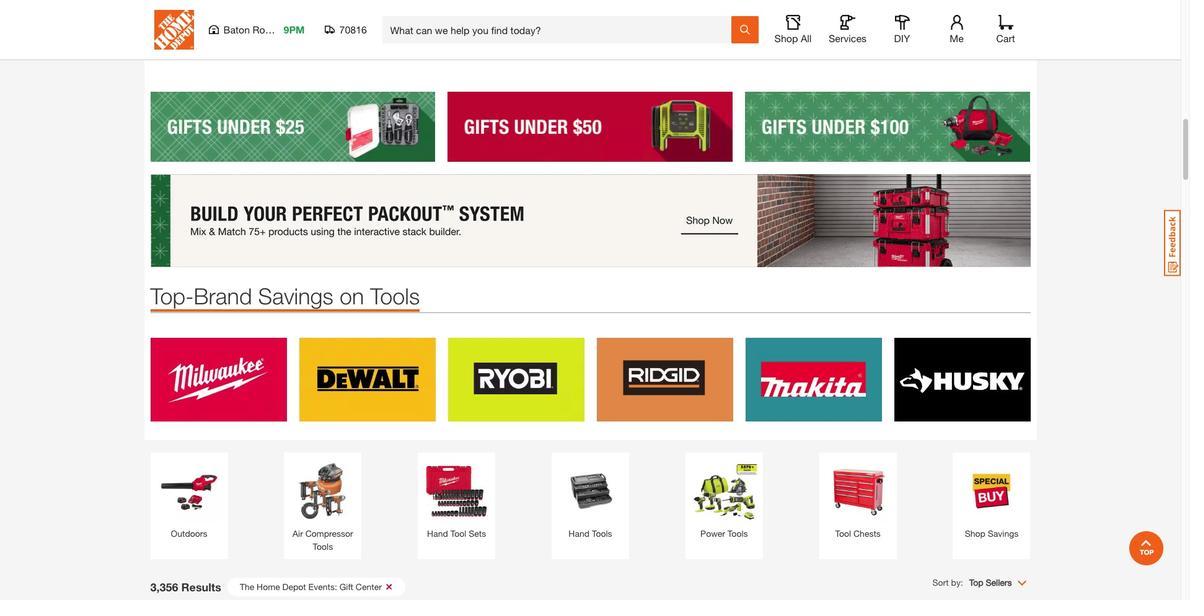 Task type: locate. For each thing, give the bounding box(es) containing it.
hand left sets
[[427, 528, 448, 539]]

tools down compressor
[[313, 542, 333, 552]]

power tools link
[[692, 459, 757, 540]]

air compressor tools link
[[290, 459, 356, 553]]

sets
[[469, 528, 486, 539]]

services button
[[828, 15, 868, 45]]

chests
[[854, 528, 881, 539]]

savings inside shop savings "link"
[[988, 528, 1019, 539]]

hand down "hand tools" image
[[569, 528, 590, 539]]

shop down "shop savings" image
[[965, 528, 986, 539]]

hand for hand tool sets
[[427, 528, 448, 539]]

compressor
[[305, 528, 353, 539]]

sellers
[[986, 577, 1012, 588]]

baton rouge 9pm
[[224, 24, 305, 35]]

tools inside 'link'
[[728, 528, 748, 539]]

shop
[[775, 32, 798, 44], [965, 528, 986, 539]]

3,356
[[150, 580, 178, 594]]

tools inside air compressor tools
[[313, 542, 333, 552]]

hand inside hand tools link
[[569, 528, 590, 539]]

top-brand savings on tools
[[150, 283, 420, 310]]

tool
[[451, 528, 467, 539], [836, 528, 851, 539]]

0 horizontal spatial savings
[[258, 283, 334, 310]]

0 horizontal spatial hand
[[427, 528, 448, 539]]

ridgid image
[[597, 338, 733, 422]]

0 vertical spatial savings
[[258, 283, 334, 310]]

air
[[293, 528, 303, 539]]

gifts under $25 image
[[150, 92, 436, 162]]

cart
[[997, 32, 1016, 44]]

brand
[[194, 283, 252, 310]]

the home depot logo image
[[154, 10, 194, 50]]

9pm
[[284, 24, 305, 35]]

1 horizontal spatial tool
[[836, 528, 851, 539]]

hand for hand tools
[[569, 528, 590, 539]]

power tools image
[[692, 459, 757, 524]]

shop savings link
[[960, 459, 1025, 540]]

shop inside button
[[775, 32, 798, 44]]

1 hand from the left
[[427, 528, 448, 539]]

shop for shop all
[[775, 32, 798, 44]]

0 vertical spatial shop
[[775, 32, 798, 44]]

on
[[340, 283, 364, 310]]

savings left on
[[258, 283, 334, 310]]

1 horizontal spatial shop
[[965, 528, 986, 539]]

outdoors link
[[157, 459, 222, 540]]

me
[[950, 32, 964, 44]]

2 hand from the left
[[569, 528, 590, 539]]

1 vertical spatial shop
[[965, 528, 986, 539]]

shop all button
[[774, 15, 813, 45]]

cart link
[[992, 15, 1020, 45]]

tool left chests at the bottom right of the page
[[836, 528, 851, 539]]

1 vertical spatial savings
[[988, 528, 1019, 539]]

all
[[801, 32, 812, 44]]

2 tool from the left
[[836, 528, 851, 539]]

0 horizontal spatial tool
[[451, 528, 467, 539]]

tool left sets
[[451, 528, 467, 539]]

the
[[240, 582, 254, 592]]

tools right power
[[728, 528, 748, 539]]

shop left 'all'
[[775, 32, 798, 44]]

hand tool sets link
[[424, 459, 489, 540]]

1 horizontal spatial savings
[[988, 528, 1019, 539]]

savings down "shop savings" image
[[988, 528, 1019, 539]]

shop inside "link"
[[965, 528, 986, 539]]

diy button
[[883, 15, 922, 45]]

diy
[[895, 32, 911, 44]]

tools
[[370, 283, 420, 310], [592, 528, 612, 539], [728, 528, 748, 539], [313, 542, 333, 552]]

1 horizontal spatial hand
[[569, 528, 590, 539]]

makita image
[[746, 338, 882, 422]]

me button
[[937, 15, 977, 45]]

power tools
[[701, 528, 748, 539]]

0 horizontal spatial shop
[[775, 32, 798, 44]]

outdoors image
[[157, 459, 222, 524]]

outdoors
[[171, 528, 207, 539]]

hand
[[427, 528, 448, 539], [569, 528, 590, 539]]

build your perfect packout™ system. mix & match 75+ products using the interactive stack builder. image
[[150, 175, 1031, 267]]

savings
[[258, 283, 334, 310], [988, 528, 1019, 539]]

feedback link image
[[1165, 210, 1181, 277]]

results
[[181, 580, 221, 594]]



Task type: vqa. For each thing, say whether or not it's contained in the screenshot.
first Best Seller from the left
no



Task type: describe. For each thing, give the bounding box(es) containing it.
rouge
[[253, 24, 282, 35]]

shop for shop savings
[[965, 528, 986, 539]]

hand tools image
[[558, 459, 623, 524]]

home
[[257, 582, 280, 592]]

baton
[[224, 24, 250, 35]]

the home depot events: gift center
[[240, 582, 382, 592]]

center
[[356, 582, 382, 592]]

/
[[989, 27, 992, 40]]

tool chests image
[[826, 459, 891, 524]]

What can we help you find today? search field
[[390, 17, 731, 43]]

power
[[701, 528, 725, 539]]

by:
[[952, 577, 963, 588]]

events:
[[309, 582, 337, 592]]

this is the first slide image
[[961, 29, 971, 39]]

shop savings image
[[960, 459, 1025, 524]]

sort
[[933, 577, 949, 588]]

top
[[970, 577, 984, 588]]

hand tool sets
[[427, 528, 486, 539]]

shop all
[[775, 32, 812, 44]]

husky image
[[894, 338, 1031, 422]]

hand tools
[[569, 528, 612, 539]]

1 tool from the left
[[451, 528, 467, 539]]

tools down "hand tools" image
[[592, 528, 612, 539]]

70816
[[339, 24, 367, 35]]

the home depot events: gift center button
[[227, 578, 405, 597]]

top-
[[150, 283, 194, 310]]

tool chests
[[836, 528, 881, 539]]

air compressor tools
[[293, 528, 353, 552]]

next slide image
[[1010, 29, 1020, 39]]

3,356 results
[[150, 580, 221, 594]]

gifts under $100 image
[[746, 92, 1031, 162]]

hand tool sets image
[[424, 459, 489, 524]]

tools right on
[[370, 283, 420, 310]]

shop savings
[[965, 528, 1019, 539]]

depot
[[283, 582, 306, 592]]

tool chests link
[[826, 459, 891, 540]]

/ 2
[[989, 27, 999, 40]]

ryobi image
[[448, 338, 584, 422]]

air compressor tools image
[[290, 459, 356, 524]]

2
[[992, 27, 999, 40]]

milwaukee image
[[150, 338, 287, 422]]

hand tools link
[[558, 459, 623, 540]]

gift
[[340, 582, 353, 592]]

70816 button
[[325, 24, 367, 36]]

dewalt image
[[299, 338, 436, 422]]

sort by: top sellers
[[933, 577, 1012, 588]]

services
[[829, 32, 867, 44]]

gifts under $50 image
[[448, 92, 733, 162]]



